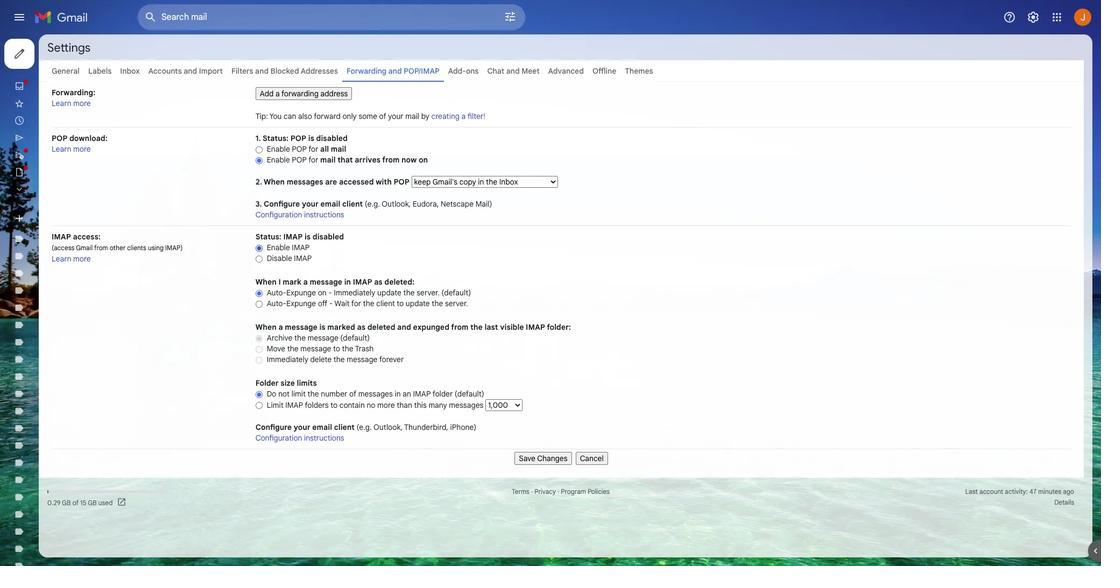 Task type: vqa. For each thing, say whether or not it's contained in the screenshot.
BURTON
no



Task type: locate. For each thing, give the bounding box(es) containing it.
add-ons
[[449, 66, 479, 76]]

2 configuration instructions link from the top
[[256, 434, 345, 443]]

arrives
[[355, 155, 381, 165]]

learn down (access at the left top of page
[[52, 254, 71, 264]]

mark
[[283, 277, 302, 287]]

1 vertical spatial mail
[[331, 144, 346, 154]]

messages left are on the top
[[287, 177, 324, 187]]

1 vertical spatial (e.g.
[[357, 423, 372, 432]]

expunge left 'off'
[[287, 299, 316, 309]]

minutes
[[1039, 488, 1062, 496]]

outlook, inside configure your email client (e.g. outlook, thunderbird, iphone) configuration instructions
[[374, 423, 403, 432]]

more inside forwarding: learn more
[[73, 99, 91, 108]]

mail
[[406, 111, 420, 121], [331, 144, 346, 154], [320, 155, 336, 165]]

learn more link down (access at the left top of page
[[52, 254, 91, 264]]

0 vertical spatial instructions
[[304, 210, 345, 220]]

from right expunged
[[452, 323, 469, 332]]

immediately up 'wait'
[[334, 288, 376, 298]]

0 vertical spatial outlook,
[[382, 199, 411, 209]]

configuration instructions link up status: imap is disabled in the top of the page
[[256, 210, 345, 220]]

status: right 1.
[[263, 134, 289, 143]]

2.
[[256, 177, 262, 187]]

message for (default)
[[308, 333, 339, 343]]

your right some
[[389, 111, 404, 121]]

that
[[338, 155, 353, 165]]

mail down 'all'
[[320, 155, 336, 165]]

1 vertical spatial configure
[[256, 423, 292, 432]]

1 vertical spatial is
[[305, 232, 311, 242]]

None search field
[[138, 4, 526, 30]]

2 gb from the left
[[88, 499, 97, 507]]

0 horizontal spatial from
[[94, 244, 108, 252]]

enable for enable imap
[[267, 243, 290, 253]]

1 vertical spatial auto-
[[267, 299, 287, 309]]

contain
[[340, 401, 365, 410]]

folder:
[[547, 323, 571, 332]]

details
[[1055, 499, 1075, 507]]

1 horizontal spatial of
[[350, 389, 357, 399]]

messages
[[287, 177, 324, 187], [359, 389, 393, 399], [449, 401, 484, 410]]

0 vertical spatial is
[[308, 134, 315, 143]]

configure
[[264, 199, 300, 209], [256, 423, 292, 432]]

configuration down limit
[[256, 434, 302, 443]]

do
[[267, 389, 277, 399]]

1 vertical spatial as
[[357, 323, 366, 332]]

follow link to manage storage image
[[117, 498, 128, 508]]

settings
[[47, 40, 91, 55]]

and for accounts
[[184, 66, 197, 76]]

0 vertical spatial auto-
[[267, 288, 287, 298]]

learn inside forwarding: learn more
[[52, 99, 71, 108]]

offline link
[[593, 66, 617, 76]]

some
[[359, 111, 378, 121]]

configuration down 3.
[[256, 210, 302, 220]]

0 horizontal spatial in
[[345, 277, 351, 287]]

delete
[[310, 355, 332, 365]]

when a message is marked as deleted and expunged from the last visible imap folder:
[[256, 323, 571, 332]]

outlook,
[[382, 199, 411, 209], [374, 423, 403, 432]]

on up 'off'
[[318, 288, 327, 298]]

(default) right folder
[[455, 389, 485, 399]]

as
[[374, 277, 383, 287], [357, 323, 366, 332]]

1 learn more link from the top
[[52, 99, 91, 108]]

None radio
[[256, 157, 263, 165]]

enable imap
[[267, 243, 310, 253]]

disabled
[[316, 134, 348, 143], [313, 232, 344, 242]]

changes
[[538, 454, 568, 464]]

1 horizontal spatial messages
[[359, 389, 393, 399]]

· right 'privacy' link
[[558, 488, 560, 496]]

instructions down folders
[[304, 434, 345, 443]]

main menu image
[[13, 11, 26, 24]]

2 instructions from the top
[[304, 434, 345, 443]]

1 vertical spatial when
[[256, 277, 277, 287]]

learn inside pop download: learn more
[[52, 144, 71, 154]]

and left import
[[184, 66, 197, 76]]

3 learn more link from the top
[[52, 254, 91, 264]]

Immediately delete the message forever radio
[[256, 356, 263, 365]]

1 horizontal spatial as
[[374, 277, 383, 287]]

wait
[[335, 299, 350, 309]]

forwarding: learn more
[[52, 88, 95, 108]]

1 vertical spatial for
[[309, 155, 319, 165]]

Disable IMAP radio
[[256, 255, 263, 263]]

learn more link for learn
[[52, 144, 91, 154]]

client down auto-expunge on - immediately update the server. (default)
[[377, 299, 395, 309]]

a right mark
[[304, 277, 308, 287]]

pop up enable pop for all mail
[[291, 134, 307, 143]]

the up expunged
[[432, 299, 443, 309]]

accessed
[[339, 177, 374, 187]]

inbox link
[[120, 66, 140, 76]]

email inside 3. configure your email client (e.g. outlook, eudora, netscape mail) configuration instructions
[[321, 199, 341, 209]]

Limit IMAP folders to contain no more than this many messages radio
[[256, 402, 263, 410]]

instructions
[[304, 210, 345, 220], [304, 434, 345, 443]]

footer containing terms
[[39, 487, 1085, 508]]

and right filters
[[255, 66, 269, 76]]

0 vertical spatial email
[[321, 199, 341, 209]]

server.
[[417, 288, 440, 298], [445, 299, 468, 309]]

learn down forwarding: on the left of page
[[52, 99, 71, 108]]

outlook, down limit imap folders to contain no more than this many messages
[[374, 423, 403, 432]]

- down when i mark a message in imap as deleted:
[[329, 288, 332, 298]]

1 horizontal spatial update
[[406, 299, 430, 309]]

0 horizontal spatial of
[[73, 499, 79, 507]]

the
[[404, 288, 415, 298], [363, 299, 375, 309], [432, 299, 443, 309], [471, 323, 483, 332], [295, 333, 306, 343], [287, 344, 299, 354], [342, 344, 354, 354], [334, 355, 345, 365], [308, 389, 319, 399]]

update up the when a message is marked as deleted and expunged from the last visible imap folder:
[[406, 299, 430, 309]]

0 vertical spatial for
[[309, 144, 319, 154]]

enable pop for all mail
[[267, 144, 346, 154]]

more down the download:
[[73, 144, 91, 154]]

imap up (access at the left top of page
[[52, 232, 71, 242]]

1 horizontal spatial server.
[[445, 299, 468, 309]]

1 vertical spatial in
[[395, 389, 401, 399]]

configuration instructions link for your
[[256, 434, 345, 443]]

1 vertical spatial immediately
[[267, 355, 309, 365]]

0 vertical spatial learn more link
[[52, 99, 91, 108]]

messages up limit imap folders to contain no more than this many messages
[[359, 389, 393, 399]]

1 vertical spatial learn
[[52, 144, 71, 154]]

1 enable from the top
[[267, 144, 290, 154]]

0 vertical spatial messages
[[287, 177, 324, 187]]

thunderbird,
[[404, 423, 449, 432]]

1 horizontal spatial gb
[[88, 499, 97, 507]]

Search mail text field
[[162, 12, 474, 23]]

1 configuration instructions link from the top
[[256, 210, 345, 220]]

0 vertical spatial your
[[389, 111, 404, 121]]

a left filter!
[[462, 111, 466, 121]]

0 vertical spatial expunge
[[287, 288, 316, 298]]

update down deleted:
[[378, 288, 402, 298]]

imap left folder:
[[526, 323, 546, 332]]

Enable IMAP radio
[[256, 244, 263, 253]]

your inside 3. configure your email client (e.g. outlook, eudora, netscape mail) configuration instructions
[[302, 199, 319, 209]]

details link
[[1055, 499, 1075, 507]]

1 horizontal spatial in
[[395, 389, 401, 399]]

message up archive the message (default)
[[285, 323, 318, 332]]

0 vertical spatial configuration instructions link
[[256, 210, 345, 220]]

1 vertical spatial expunge
[[287, 299, 316, 309]]

2 learn more link from the top
[[52, 144, 91, 154]]

configure down limit
[[256, 423, 292, 432]]

from left other
[[94, 244, 108, 252]]

gb
[[62, 499, 71, 507], [88, 499, 97, 507]]

creating a filter! link
[[432, 111, 486, 121]]

1 horizontal spatial ·
[[558, 488, 560, 496]]

disabled up 'all'
[[316, 134, 348, 143]]

pop/imap
[[404, 66, 440, 76]]

1 learn from the top
[[52, 99, 71, 108]]

pop down 1. status: pop is disabled
[[292, 144, 307, 154]]

than
[[397, 401, 413, 410]]

1 auto- from the top
[[267, 288, 287, 298]]

1 vertical spatial of
[[350, 389, 357, 399]]

when up auto-expunge on - immediately update the server. (default) radio
[[256, 277, 277, 287]]

1 gb from the left
[[62, 499, 71, 507]]

1 vertical spatial -
[[330, 299, 333, 309]]

configure your email client (e.g. outlook, thunderbird, iphone) configuration instructions
[[256, 423, 477, 443]]

from
[[383, 155, 400, 165], [94, 244, 108, 252], [452, 323, 469, 332]]

email down are on the top
[[321, 199, 341, 209]]

on right 'now'
[[419, 155, 428, 165]]

1. status: pop is disabled
[[256, 134, 348, 143]]

0 horizontal spatial as
[[357, 323, 366, 332]]

and for filters
[[255, 66, 269, 76]]

1 vertical spatial messages
[[359, 389, 393, 399]]

0 vertical spatial client
[[342, 199, 363, 209]]

1 vertical spatial configuration
[[256, 434, 302, 443]]

your down folders
[[294, 423, 311, 432]]

email down folders
[[313, 423, 332, 432]]

2 horizontal spatial of
[[379, 111, 387, 121]]

1 vertical spatial enable
[[267, 155, 290, 165]]

auto- down i
[[267, 288, 287, 298]]

configure inside 3. configure your email client (e.g. outlook, eudora, netscape mail) configuration instructions
[[264, 199, 300, 209]]

2 enable from the top
[[267, 155, 290, 165]]

and right chat
[[507, 66, 520, 76]]

update
[[378, 288, 402, 298], [406, 299, 430, 309]]

gb right 15
[[88, 499, 97, 507]]

1 vertical spatial from
[[94, 244, 108, 252]]

off
[[318, 299, 328, 309]]

more down gmail
[[73, 254, 91, 264]]

2 horizontal spatial from
[[452, 323, 469, 332]]

expunge down mark
[[287, 288, 316, 298]]

None radio
[[256, 146, 263, 154]]

archive
[[267, 333, 293, 343]]

auto- for auto-expunge on - immediately update the server. (default)
[[267, 288, 287, 298]]

auto- right auto-expunge off - wait for the client to update the server. 'radio'
[[267, 299, 287, 309]]

from left 'now'
[[383, 155, 400, 165]]

messages up iphone)
[[449, 401, 484, 410]]

footer
[[39, 487, 1085, 508]]

0 horizontal spatial a
[[279, 323, 283, 332]]

1 vertical spatial learn more link
[[52, 144, 91, 154]]

0 vertical spatial mail
[[406, 111, 420, 121]]

a
[[462, 111, 466, 121], [304, 277, 308, 287], [279, 323, 283, 332]]

1 vertical spatial status:
[[256, 232, 282, 242]]

for down enable pop for all mail
[[309, 155, 319, 165]]

configuration inside configure your email client (e.g. outlook, thunderbird, iphone) configuration instructions
[[256, 434, 302, 443]]

enable up disable at the left of page
[[267, 243, 290, 253]]

0 vertical spatial (e.g.
[[365, 199, 380, 209]]

enable for enable pop for mail that arrives from now on
[[267, 155, 290, 165]]

3 enable from the top
[[267, 243, 290, 253]]

for right 'wait'
[[352, 299, 361, 309]]

instructions up status: imap is disabled in the top of the page
[[304, 210, 345, 220]]

gb right 0.29 at the left of the page
[[62, 499, 71, 507]]

inbox
[[120, 66, 140, 76]]

2 configuration from the top
[[256, 434, 302, 443]]

2 vertical spatial is
[[320, 323, 326, 332]]

1 vertical spatial configuration instructions link
[[256, 434, 345, 443]]

client down contain
[[334, 423, 355, 432]]

do not limit the number of messages in an imap folder (default)
[[267, 389, 485, 399]]

outlook, down with
[[382, 199, 411, 209]]

status: up enable imap option
[[256, 232, 282, 242]]

2 vertical spatial messages
[[449, 401, 484, 410]]

1 expunge from the top
[[287, 288, 316, 298]]

1 horizontal spatial from
[[383, 155, 400, 165]]

of up contain
[[350, 389, 357, 399]]

and left pop/imap
[[389, 66, 402, 76]]

0 vertical spatial as
[[374, 277, 383, 287]]

from inside "imap access: (access gmail from other clients using imap) learn more"
[[94, 244, 108, 252]]

for left 'all'
[[309, 144, 319, 154]]

when for i
[[256, 277, 277, 287]]

creating
[[432, 111, 460, 121]]

of left 15
[[73, 499, 79, 507]]

1 vertical spatial email
[[313, 423, 332, 432]]

2 learn from the top
[[52, 144, 71, 154]]

2 vertical spatial client
[[334, 423, 355, 432]]

2 auto- from the top
[[267, 299, 287, 309]]

2 vertical spatial of
[[73, 499, 79, 507]]

the down deleted:
[[404, 288, 415, 298]]

0 vertical spatial status:
[[263, 134, 289, 143]]

more inside "imap access: (access gmail from other clients using imap) learn more"
[[73, 254, 91, 264]]

learn more link down forwarding: on the left of page
[[52, 99, 91, 108]]

0 horizontal spatial ·
[[532, 488, 533, 496]]

client down accessed
[[342, 199, 363, 209]]

configuration inside 3. configure your email client (e.g. outlook, eudora, netscape mail) configuration instructions
[[256, 210, 302, 220]]

0 vertical spatial in
[[345, 277, 351, 287]]

account
[[980, 488, 1004, 496]]

2 vertical spatial when
[[256, 323, 277, 332]]

(e.g. down with
[[365, 199, 380, 209]]

settings image
[[1028, 11, 1041, 24]]

0 vertical spatial (default)
[[442, 288, 471, 298]]

learn down the download:
[[52, 144, 71, 154]]

1 vertical spatial to
[[333, 344, 340, 354]]

in left 'an'
[[395, 389, 401, 399]]

2 horizontal spatial a
[[462, 111, 466, 121]]

limit
[[267, 401, 284, 410]]

when up archive the message (default) option
[[256, 323, 277, 332]]

2 vertical spatial learn
[[52, 254, 71, 264]]

add-
[[449, 66, 466, 76]]

all
[[320, 144, 329, 154]]

configure inside configure your email client (e.g. outlook, thunderbird, iphone) configuration instructions
[[256, 423, 292, 432]]

ons
[[466, 66, 479, 76]]

to down deleted:
[[397, 299, 404, 309]]

2 vertical spatial from
[[452, 323, 469, 332]]

as up auto-expunge on - immediately update the server. (default)
[[374, 277, 383, 287]]

message
[[310, 277, 343, 287], [285, 323, 318, 332], [308, 333, 339, 343], [301, 344, 331, 354], [347, 355, 378, 365]]

used
[[98, 499, 113, 507]]

1 vertical spatial your
[[302, 199, 319, 209]]

disable
[[267, 254, 292, 263]]

to for no
[[331, 401, 338, 410]]

navigation
[[0, 34, 129, 567], [52, 450, 1072, 465]]

2 horizontal spatial messages
[[449, 401, 484, 410]]

0 horizontal spatial server.
[[417, 288, 440, 298]]

0 vertical spatial from
[[383, 155, 400, 165]]

terms
[[512, 488, 530, 496]]

None button
[[256, 87, 352, 100]]

pop
[[52, 134, 68, 143], [291, 134, 307, 143], [292, 144, 307, 154], [292, 155, 307, 165], [394, 177, 410, 187]]

2 vertical spatial enable
[[267, 243, 290, 253]]

policies
[[588, 488, 610, 496]]

limit imap folders to contain no more than this many messages
[[267, 401, 484, 410]]

as right marked
[[357, 323, 366, 332]]

immediately down move
[[267, 355, 309, 365]]

Auto-Expunge off - Wait for the client to update the server. radio
[[256, 300, 263, 309]]

1 vertical spatial instructions
[[304, 434, 345, 443]]

auto- for auto-expunge off - wait for the client to update the server.
[[267, 299, 287, 309]]

1 configuration from the top
[[256, 210, 302, 220]]

3. configure your email client (e.g. outlook, eudora, netscape mail) configuration instructions
[[256, 199, 493, 220]]

more inside pop download: learn more
[[73, 144, 91, 154]]

configuration instructions link
[[256, 210, 345, 220], [256, 434, 345, 443]]

advanced search options image
[[500, 6, 521, 27]]

2 vertical spatial your
[[294, 423, 311, 432]]

gmail image
[[34, 6, 93, 28]]

mail left by
[[406, 111, 420, 121]]

general
[[52, 66, 80, 76]]

0 vertical spatial configure
[[264, 199, 300, 209]]

3 learn from the top
[[52, 254, 71, 264]]

0 horizontal spatial immediately
[[267, 355, 309, 365]]

immediately delete the message forever
[[267, 355, 404, 365]]

2. when messages are accessed with pop
[[256, 177, 412, 187]]

2 expunge from the top
[[287, 299, 316, 309]]

accounts
[[148, 66, 182, 76]]

2 vertical spatial learn more link
[[52, 254, 91, 264]]

auto-
[[267, 288, 287, 298], [267, 299, 287, 309]]

is up archive the message (default)
[[320, 323, 326, 332]]

1 · from the left
[[532, 488, 533, 496]]

and for forwarding
[[389, 66, 402, 76]]

last
[[966, 488, 979, 496]]

0 vertical spatial learn
[[52, 99, 71, 108]]

message down trash
[[347, 355, 378, 365]]

1 vertical spatial outlook,
[[374, 423, 403, 432]]

message up move the message to the trash at left bottom
[[308, 333, 339, 343]]

0 vertical spatial update
[[378, 288, 402, 298]]

· right terms
[[532, 488, 533, 496]]

0 vertical spatial -
[[329, 288, 332, 298]]

0 horizontal spatial gb
[[62, 499, 71, 507]]

(default) up trash
[[341, 333, 370, 343]]

to
[[397, 299, 404, 309], [333, 344, 340, 354], [331, 401, 338, 410]]

filters and blocked addresses
[[232, 66, 338, 76]]

your
[[389, 111, 404, 121], [302, 199, 319, 209], [294, 423, 311, 432]]

enable down 1. status: pop is disabled
[[267, 144, 290, 154]]

to down number
[[331, 401, 338, 410]]

program policies link
[[561, 488, 610, 496]]

0 vertical spatial on
[[419, 155, 428, 165]]

(e.g. down no
[[357, 423, 372, 432]]

general link
[[52, 66, 80, 76]]

netscape
[[441, 199, 474, 209]]

1 instructions from the top
[[304, 210, 345, 220]]

configuration instructions link for configure
[[256, 210, 345, 220]]

configure right 3.
[[264, 199, 300, 209]]

more
[[73, 99, 91, 108], [73, 144, 91, 154], [73, 254, 91, 264], [378, 401, 395, 410]]

configuration instructions link down folders
[[256, 434, 345, 443]]

message down archive the message (default)
[[301, 344, 331, 354]]

is up enable pop for all mail
[[308, 134, 315, 143]]

message for is
[[285, 323, 318, 332]]

(e.g.
[[365, 199, 380, 209], [357, 423, 372, 432]]



Task type: describe. For each thing, give the bounding box(es) containing it.
accounts and import
[[148, 66, 223, 76]]

- for immediately
[[329, 288, 332, 298]]

0 vertical spatial a
[[462, 111, 466, 121]]

imap down enable imap
[[294, 254, 312, 263]]

auto-expunge on - immediately update the server. (default)
[[267, 288, 471, 298]]

0 horizontal spatial messages
[[287, 177, 324, 187]]

client inside configure your email client (e.g. outlook, thunderbird, iphone) configuration instructions
[[334, 423, 355, 432]]

forward
[[314, 111, 341, 121]]

an
[[403, 389, 411, 399]]

client inside 3. configure your email client (e.g. outlook, eudora, netscape mail) configuration instructions
[[342, 199, 363, 209]]

imap)
[[165, 244, 183, 252]]

1 vertical spatial update
[[406, 299, 430, 309]]

addresses
[[301, 66, 338, 76]]

by
[[422, 111, 430, 121]]

gmail
[[76, 244, 93, 252]]

pop right with
[[394, 177, 410, 187]]

tip: you can also forward only some of your mail by creating a filter!
[[256, 111, 486, 121]]

privacy link
[[535, 488, 556, 496]]

1 vertical spatial server.
[[445, 299, 468, 309]]

0 vertical spatial of
[[379, 111, 387, 121]]

import
[[199, 66, 223, 76]]

your inside configure your email client (e.g. outlook, thunderbird, iphone) configuration instructions
[[294, 423, 311, 432]]

0.29 gb of 15 gb used
[[47, 499, 113, 507]]

disable imap
[[267, 254, 312, 263]]

1 vertical spatial (default)
[[341, 333, 370, 343]]

imap up auto-expunge on - immediately update the server. (default)
[[353, 277, 372, 287]]

the left last
[[471, 323, 483, 332]]

for for mail that arrives from now on
[[309, 155, 319, 165]]

the down auto-expunge on - immediately update the server. (default)
[[363, 299, 375, 309]]

and right the deleted
[[398, 323, 411, 332]]

when i mark a message in imap as deleted:
[[256, 277, 415, 287]]

auto-expunge off - wait for the client to update the server.
[[267, 299, 468, 309]]

status: imap is disabled
[[256, 232, 344, 242]]

now
[[402, 155, 417, 165]]

learn more link for more
[[52, 99, 91, 108]]

meet
[[522, 66, 540, 76]]

enable for enable pop for all mail
[[267, 144, 290, 154]]

chat and meet
[[488, 66, 540, 76]]

0 vertical spatial immediately
[[334, 288, 376, 298]]

you
[[270, 111, 282, 121]]

only
[[343, 111, 357, 121]]

forwarding and pop/imap link
[[347, 66, 440, 76]]

outlook, inside 3. configure your email client (e.g. outlook, eudora, netscape mail) configuration instructions
[[382, 199, 411, 209]]

expunge for on
[[287, 288, 316, 298]]

0 vertical spatial to
[[397, 299, 404, 309]]

cancel button
[[576, 452, 608, 465]]

iphone)
[[451, 423, 477, 432]]

email inside configure your email client (e.g. outlook, thunderbird, iphone) configuration instructions
[[313, 423, 332, 432]]

visible
[[500, 323, 524, 332]]

- for wait
[[330, 299, 333, 309]]

forwarding and pop/imap
[[347, 66, 440, 76]]

eudora,
[[413, 199, 439, 209]]

(access
[[52, 244, 75, 252]]

imap up this
[[413, 389, 431, 399]]

0 horizontal spatial on
[[318, 288, 327, 298]]

ago
[[1064, 488, 1075, 496]]

activity:
[[1006, 488, 1029, 496]]

expunged
[[413, 323, 450, 332]]

(e.g. inside configure your email client (e.g. outlook, thunderbird, iphone) configuration instructions
[[357, 423, 372, 432]]

0 vertical spatial disabled
[[316, 134, 348, 143]]

is for message
[[320, 323, 326, 332]]

imap down limit
[[286, 401, 303, 410]]

save changes button
[[515, 452, 572, 465]]

imap down status: imap is disabled in the top of the page
[[292, 243, 310, 253]]

the right move
[[287, 344, 299, 354]]

not
[[279, 389, 290, 399]]

pop down enable pop for all mail
[[292, 155, 307, 165]]

cancel
[[580, 454, 604, 464]]

of inside footer
[[73, 499, 79, 507]]

are
[[325, 177, 337, 187]]

program
[[561, 488, 586, 496]]

advanced link
[[549, 66, 584, 76]]

the up folders
[[308, 389, 319, 399]]

last account activity: 47 minutes ago details
[[966, 488, 1075, 507]]

no
[[367, 401, 376, 410]]

1 vertical spatial disabled
[[313, 232, 344, 242]]

to for trash
[[333, 344, 340, 354]]

2 · from the left
[[558, 488, 560, 496]]

deleted:
[[385, 277, 415, 287]]

support image
[[1004, 11, 1017, 24]]

themes
[[625, 66, 654, 76]]

2 vertical spatial (default)
[[455, 389, 485, 399]]

last
[[485, 323, 499, 332]]

imap inside "imap access: (access gmail from other clients using imap) learn more"
[[52, 232, 71, 242]]

offline
[[593, 66, 617, 76]]

and for chat
[[507, 66, 520, 76]]

the right archive
[[295, 333, 306, 343]]

enable pop for mail that arrives from now on
[[267, 155, 428, 165]]

2 vertical spatial a
[[279, 323, 283, 332]]

tip:
[[256, 111, 268, 121]]

Move the message to the Trash radio
[[256, 346, 263, 354]]

limits
[[297, 379, 317, 388]]

blocked
[[271, 66, 299, 76]]

accounts and import link
[[148, 66, 223, 76]]

other
[[110, 244, 126, 252]]

folder
[[256, 379, 279, 388]]

with
[[376, 177, 392, 187]]

filters
[[232, 66, 253, 76]]

add-ons link
[[449, 66, 479, 76]]

folder
[[433, 389, 453, 399]]

learn inside "imap access: (access gmail from other clients using imap) learn more"
[[52, 254, 71, 264]]

Archive the message (default) radio
[[256, 335, 263, 343]]

deleted
[[368, 323, 396, 332]]

is for pop
[[308, 134, 315, 143]]

when for a
[[256, 323, 277, 332]]

2 vertical spatial for
[[352, 299, 361, 309]]

1 vertical spatial a
[[304, 277, 308, 287]]

forever
[[380, 355, 404, 365]]

expunge for off
[[287, 299, 316, 309]]

navigation containing save changes
[[52, 450, 1072, 465]]

message up 'off'
[[310, 277, 343, 287]]

0 horizontal spatial update
[[378, 288, 402, 298]]

1 vertical spatial client
[[377, 299, 395, 309]]

for for all mail
[[309, 144, 319, 154]]

size
[[281, 379, 295, 388]]

forwarding:
[[52, 88, 95, 97]]

access:
[[73, 232, 101, 242]]

message for to
[[301, 344, 331, 354]]

folder size limits
[[256, 379, 317, 388]]

move
[[267, 344, 286, 354]]

Auto-Expunge on - Immediately update the server. (default) radio
[[256, 290, 263, 298]]

0 vertical spatial when
[[264, 177, 285, 187]]

using
[[148, 244, 164, 252]]

1 horizontal spatial on
[[419, 155, 428, 165]]

0 vertical spatial server.
[[417, 288, 440, 298]]

the right delete
[[334, 355, 345, 365]]

instructions inside configure your email client (e.g. outlook, thunderbird, iphone) configuration instructions
[[304, 434, 345, 443]]

3.
[[256, 199, 262, 209]]

2 vertical spatial mail
[[320, 155, 336, 165]]

trash
[[355, 344, 374, 354]]

themes link
[[625, 66, 654, 76]]

imap access: (access gmail from other clients using imap) learn more
[[52, 232, 183, 264]]

imap up enable imap
[[284, 232, 303, 242]]

many
[[429, 401, 447, 410]]

Do not limit the number of messages in an IMAP folder (default) radio
[[256, 391, 263, 399]]

instructions inside 3. configure your email client (e.g. outlook, eudora, netscape mail) configuration instructions
[[304, 210, 345, 220]]

privacy
[[535, 488, 556, 496]]

save changes
[[519, 454, 568, 464]]

download:
[[69, 134, 108, 143]]

mail)
[[476, 199, 493, 209]]

number
[[321, 389, 348, 399]]

limit
[[292, 389, 306, 399]]

pop download: learn more
[[52, 134, 108, 154]]

labels link
[[88, 66, 112, 76]]

the up immediately delete the message forever
[[342, 344, 354, 354]]

search mail image
[[141, 8, 161, 27]]

terms link
[[512, 488, 530, 496]]

more right no
[[378, 401, 395, 410]]

this
[[415, 401, 427, 410]]

pop inside pop download: learn more
[[52, 134, 68, 143]]

marked
[[328, 323, 355, 332]]

(e.g. inside 3. configure your email client (e.g. outlook, eudora, netscape mail) configuration instructions
[[365, 199, 380, 209]]

advanced
[[549, 66, 584, 76]]



